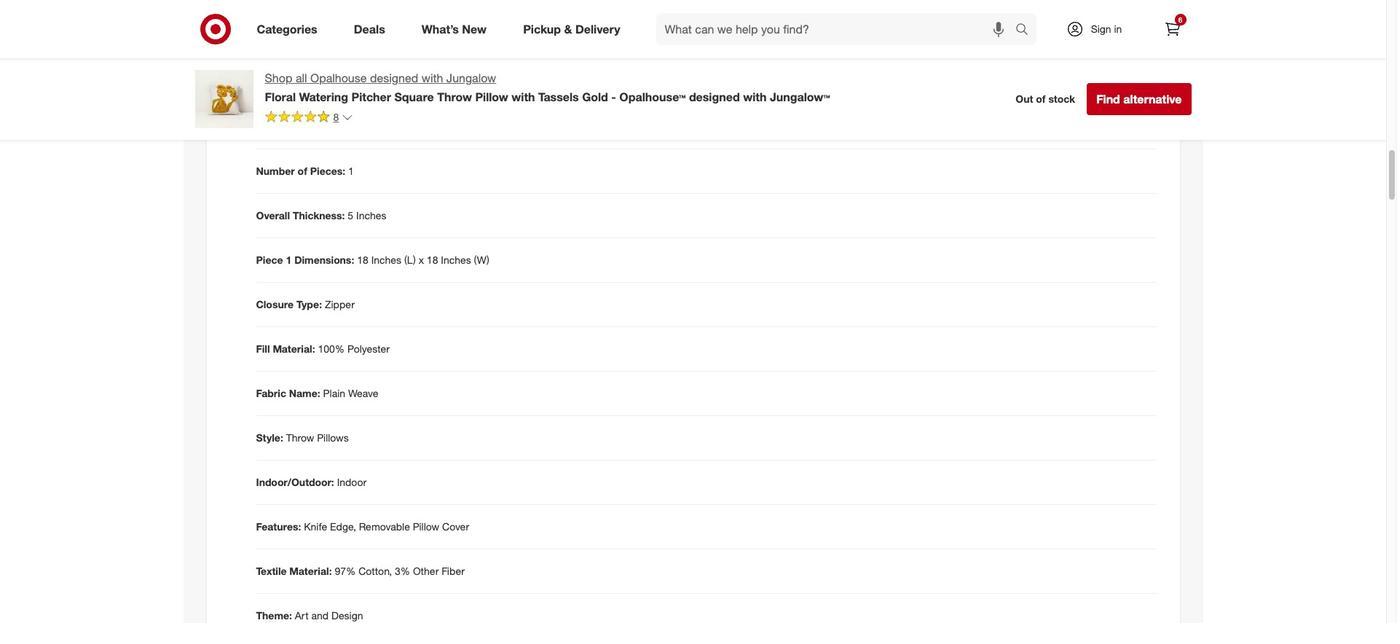 Task type: describe. For each thing, give the bounding box(es) containing it.
throw inside 'shop all opalhouse designed with jungalow floral watering pitcher square throw pillow with tassels gold - opalhouse™ designed with jungalow™'
[[437, 90, 472, 104]]

sign in link
[[1054, 13, 1145, 45]]

search
[[1009, 23, 1044, 38]]

(w)
[[474, 254, 490, 266]]

plain
[[323, 387, 346, 400]]

overall thickness: 5 inches
[[256, 209, 387, 222]]

search button
[[1009, 13, 1044, 48]]

new
[[462, 22, 487, 36]]

inches left (l)
[[371, 254, 402, 266]]

features: square (shape)
[[256, 120, 373, 133]]

specifications
[[256, 82, 350, 99]]

fabric
[[256, 387, 286, 400]]

0 vertical spatial 1
[[348, 165, 354, 177]]

closure
[[303, 21, 337, 33]]

out
[[1016, 93, 1034, 105]]

piece 1 dimensions: 18 inches (l) x 18 inches (w)
[[256, 254, 490, 266]]

x
[[419, 254, 424, 266]]

0 horizontal spatial designed
[[370, 71, 419, 85]]

6
[[1179, 15, 1183, 24]]

0 horizontal spatial with
[[422, 71, 443, 85]]

out of stock
[[1016, 93, 1076, 105]]

8 link
[[265, 110, 354, 127]]

textile
[[256, 565, 287, 577]]

6 link
[[1157, 13, 1189, 45]]

features: for square (shape)
[[256, 120, 301, 133]]

what's new link
[[409, 13, 505, 45]]

deals
[[354, 22, 385, 36]]

knife
[[304, 521, 327, 533]]

features: knife edge, removable pillow cover
[[256, 521, 469, 533]]

&
[[565, 22, 573, 36]]

and
[[312, 609, 329, 622]]

material: for textile material:
[[290, 565, 332, 577]]

theme:
[[256, 609, 292, 622]]

deals link
[[342, 13, 404, 45]]

(l)
[[404, 254, 416, 266]]

8
[[333, 111, 339, 123]]

pickup
[[523, 22, 561, 36]]

categories link
[[245, 13, 336, 45]]

watering
[[299, 90, 348, 104]]

opalhouse
[[311, 71, 367, 85]]

5
[[348, 209, 354, 222]]

jungalow™
[[770, 90, 831, 104]]

opalhouse™
[[620, 90, 686, 104]]

design
[[332, 609, 363, 622]]

cotton,
[[359, 565, 392, 577]]

piece
[[256, 254, 283, 266]]

theme: art and design
[[256, 609, 363, 622]]

type:
[[297, 298, 322, 311]]

fill material: 100% polyester
[[256, 343, 390, 355]]

in
[[1115, 23, 1123, 35]]

fill
[[256, 343, 270, 355]]

-
[[612, 90, 616, 104]]

edge,
[[330, 521, 356, 533]]

name:
[[289, 387, 320, 400]]

find
[[1097, 92, 1121, 106]]

find alternative
[[1097, 92, 1183, 106]]

tassels
[[539, 90, 579, 104]]

art
[[295, 609, 309, 622]]

all
[[296, 71, 307, 85]]

fiber
[[442, 565, 465, 577]]

image of floral watering pitcher square throw pillow with tassels gold - opalhouse™ designed with jungalow™ image
[[195, 70, 253, 128]]

3%
[[395, 565, 410, 577]]

overall
[[256, 209, 290, 222]]

97%
[[335, 565, 356, 577]]

textile material: 97% cotton, 3% other fiber
[[256, 565, 465, 577]]

of for number
[[298, 165, 307, 177]]

inches right 5
[[356, 209, 387, 222]]

0 horizontal spatial pillow
[[413, 521, 440, 533]]

polyester
[[348, 343, 390, 355]]

delivery
[[576, 22, 621, 36]]

1 vertical spatial throw
[[286, 432, 314, 444]]

style: throw pillows
[[256, 432, 349, 444]]

1 vertical spatial 1
[[286, 254, 292, 266]]



Task type: locate. For each thing, give the bounding box(es) containing it.
0 horizontal spatial 18
[[357, 254, 369, 266]]

dimensions:
[[295, 254, 354, 266]]

of for out
[[1037, 93, 1046, 105]]

1
[[348, 165, 354, 177], [286, 254, 292, 266]]

with left jungalow™
[[744, 90, 767, 104]]

material: right fill
[[273, 343, 315, 355]]

indoor/outdoor: indoor
[[256, 476, 367, 488]]

fabric name: plain weave
[[256, 387, 379, 400]]

1 horizontal spatial with
[[512, 90, 535, 104]]

square down watering
[[304, 120, 337, 133]]

number of pieces: 1
[[256, 165, 354, 177]]

0 horizontal spatial throw
[[286, 432, 314, 444]]

indoor
[[337, 476, 367, 488]]

0 vertical spatial designed
[[370, 71, 419, 85]]

designed up pitcher
[[370, 71, 419, 85]]

(shape)
[[340, 120, 373, 133]]

0 horizontal spatial 1
[[286, 254, 292, 266]]

features:
[[256, 120, 301, 133], [256, 521, 301, 533]]

style:
[[256, 432, 283, 444]]

1 vertical spatial pillow
[[413, 521, 440, 533]]

square
[[395, 90, 434, 104], [304, 120, 337, 133]]

throw right the style:
[[286, 432, 314, 444]]

0 vertical spatial of
[[1037, 93, 1046, 105]]

zipper
[[271, 21, 301, 33], [325, 298, 355, 311]]

1 vertical spatial zipper
[[325, 298, 355, 311]]

0 vertical spatial material:
[[273, 343, 315, 355]]

1 vertical spatial square
[[304, 120, 337, 133]]

2 features: from the top
[[256, 521, 301, 533]]

of
[[1037, 93, 1046, 105], [298, 165, 307, 177]]

1 horizontal spatial 1
[[348, 165, 354, 177]]

what's new
[[422, 22, 487, 36]]

number
[[256, 165, 295, 177]]

1 features: from the top
[[256, 120, 301, 133]]

zipper left 'closure'
[[271, 21, 301, 33]]

1 vertical spatial material:
[[290, 565, 332, 577]]

sign
[[1092, 23, 1112, 35]]

square right pitcher
[[395, 90, 434, 104]]

material: left 97%
[[290, 565, 332, 577]]

alternative
[[1124, 92, 1183, 106]]

1 horizontal spatial throw
[[437, 90, 472, 104]]

1 right piece at top
[[286, 254, 292, 266]]

0 vertical spatial zipper
[[271, 21, 301, 33]]

specifications button
[[218, 67, 1169, 114]]

18 right x
[[427, 254, 438, 266]]

1 horizontal spatial 18
[[427, 254, 438, 266]]

features: left knife
[[256, 521, 301, 533]]

1 horizontal spatial pillow
[[476, 90, 509, 104]]

pillow left "cover"
[[413, 521, 440, 533]]

with left tassels
[[512, 90, 535, 104]]

pieces:
[[310, 165, 346, 177]]

sign in
[[1092, 23, 1123, 35]]

2 horizontal spatial with
[[744, 90, 767, 104]]

1 horizontal spatial square
[[395, 90, 434, 104]]

floral
[[265, 90, 296, 104]]

with left jungalow at the top left
[[422, 71, 443, 85]]

zipper closure
[[271, 21, 337, 33]]

stock
[[1049, 93, 1076, 105]]

0 vertical spatial throw
[[437, 90, 472, 104]]

pillow inside 'shop all opalhouse designed with jungalow floral watering pitcher square throw pillow with tassels gold - opalhouse™ designed with jungalow™'
[[476, 90, 509, 104]]

designed
[[370, 71, 419, 85], [689, 90, 740, 104]]

categories
[[257, 22, 318, 36]]

pickup & delivery link
[[511, 13, 639, 45]]

closure type: zipper
[[256, 298, 355, 311]]

1 horizontal spatial of
[[1037, 93, 1046, 105]]

0 horizontal spatial of
[[298, 165, 307, 177]]

weave
[[348, 387, 379, 400]]

1 vertical spatial features:
[[256, 521, 301, 533]]

0 horizontal spatial zipper
[[271, 21, 301, 33]]

pillows
[[317, 432, 349, 444]]

closure
[[256, 298, 294, 311]]

shop
[[265, 71, 293, 85]]

100%
[[318, 343, 345, 355]]

1 vertical spatial designed
[[689, 90, 740, 104]]

18 right 'dimensions:'
[[357, 254, 369, 266]]

throw
[[437, 90, 472, 104], [286, 432, 314, 444]]

indoor/outdoor:
[[256, 476, 334, 488]]

thickness:
[[293, 209, 345, 222]]

removable
[[359, 521, 410, 533]]

18
[[357, 254, 369, 266], [427, 254, 438, 266]]

of right out
[[1037, 93, 1046, 105]]

other
[[413, 565, 439, 577]]

pitcher
[[352, 90, 391, 104]]

material: for fill material:
[[273, 343, 315, 355]]

with
[[422, 71, 443, 85], [512, 90, 535, 104], [744, 90, 767, 104]]

cover
[[442, 521, 469, 533]]

What can we help you find? suggestions appear below search field
[[656, 13, 1019, 45]]

1 horizontal spatial zipper
[[325, 298, 355, 311]]

designed right opalhouse™ at the top of page
[[689, 90, 740, 104]]

2 18 from the left
[[427, 254, 438, 266]]

shop all opalhouse designed with jungalow floral watering pitcher square throw pillow with tassels gold - opalhouse™ designed with jungalow™
[[265, 71, 831, 104]]

0 vertical spatial features:
[[256, 120, 301, 133]]

inches
[[356, 209, 387, 222], [371, 254, 402, 266], [441, 254, 471, 266]]

zipper right type:
[[325, 298, 355, 311]]

pillow down jungalow at the top left
[[476, 90, 509, 104]]

pillow
[[476, 90, 509, 104], [413, 521, 440, 533]]

square inside 'shop all opalhouse designed with jungalow floral watering pitcher square throw pillow with tassels gold - opalhouse™ designed with jungalow™'
[[395, 90, 434, 104]]

find alternative button
[[1088, 83, 1192, 115]]

what's
[[422, 22, 459, 36]]

features: for knife edge, removable pillow cover
[[256, 521, 301, 533]]

1 vertical spatial of
[[298, 165, 307, 177]]

of left pieces: on the left top of the page
[[298, 165, 307, 177]]

0 vertical spatial square
[[395, 90, 434, 104]]

features: down floral
[[256, 120, 301, 133]]

jungalow
[[447, 71, 497, 85]]

1 right pieces: on the left top of the page
[[348, 165, 354, 177]]

inches left (w)
[[441, 254, 471, 266]]

material:
[[273, 343, 315, 355], [290, 565, 332, 577]]

throw down jungalow at the top left
[[437, 90, 472, 104]]

gold
[[582, 90, 608, 104]]

pickup & delivery
[[523, 22, 621, 36]]

1 horizontal spatial designed
[[689, 90, 740, 104]]

0 horizontal spatial square
[[304, 120, 337, 133]]

1 18 from the left
[[357, 254, 369, 266]]

0 vertical spatial pillow
[[476, 90, 509, 104]]



Task type: vqa. For each thing, say whether or not it's contained in the screenshot.
the middle with
yes



